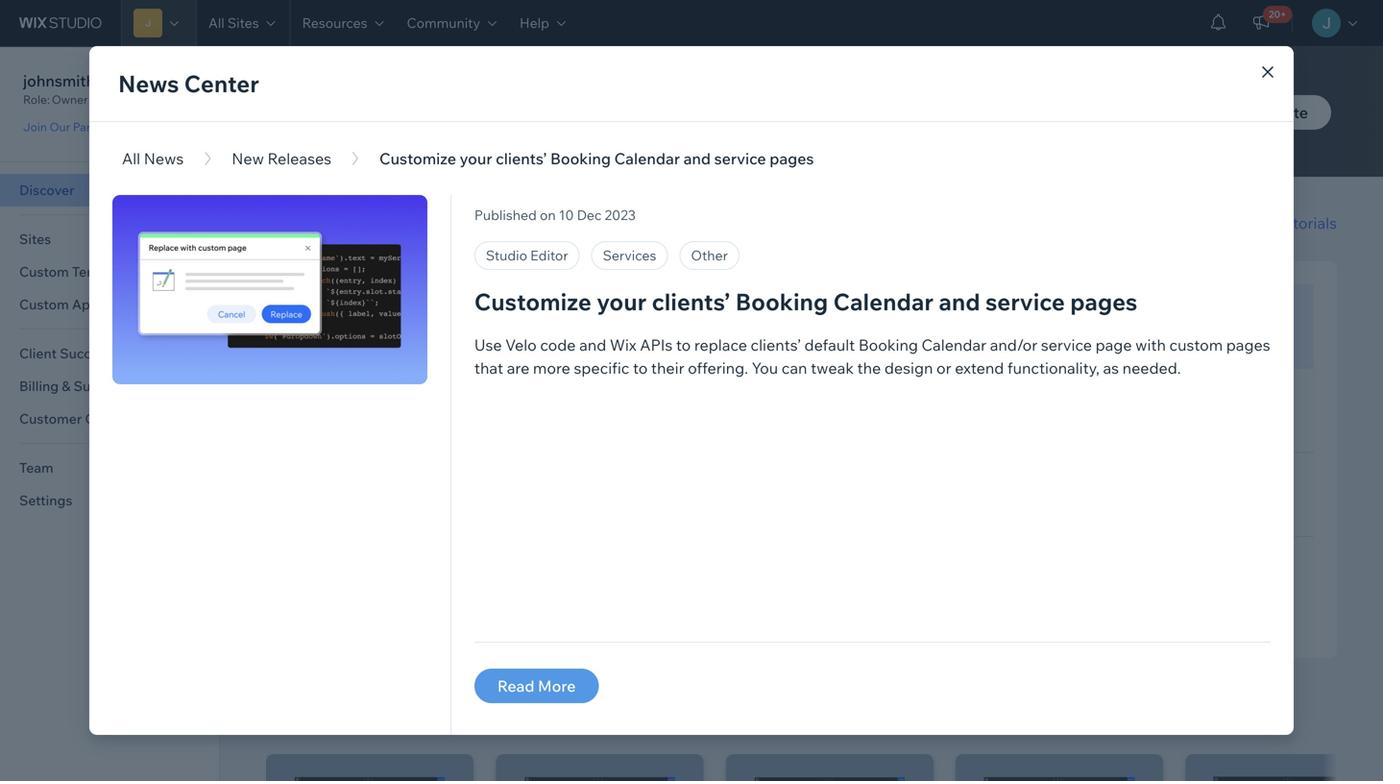 Task type: describe. For each thing, give the bounding box(es) containing it.
news center
[[118, 69, 259, 98]]

team
[[19, 459, 53, 476]]

offering.
[[688, 358, 749, 378]]

johnsmith43233 role: owner
[[23, 71, 141, 107]]

0 horizontal spatial editor
[[531, 247, 569, 264]]

replace
[[695, 335, 748, 355]]

discover
[[19, 182, 74, 198]]

watch
[[266, 212, 328, 237]]

0 vertical spatial calendar
[[834, 287, 934, 316]]

partner
[[73, 120, 113, 134]]

functionality,
[[1008, 358, 1100, 378]]

clients' inside use velo code and wix apis to replace clients' default booking calendar and/or service page with custom pages that are more specific to their offering. you can tweak the design or extend functionality, as needed.
[[751, 335, 801, 355]]

0 vertical spatial service
[[986, 287, 1066, 316]]

resources
[[302, 14, 368, 31]]

sidebar element
[[0, 46, 220, 781]]

20+
[[1270, 8, 1287, 20]]

tickets
[[118, 410, 163, 427]]

explore
[[1058, 305, 1098, 319]]

custom apps
[[19, 296, 105, 313]]

1 vertical spatial with
[[478, 705, 520, 730]]

booking inside use velo code and wix apis to replace clients' default booking calendar and/or service page with custom pages that are more specific to their offering. you can tweak the design or extend functionality, as needed.
[[859, 335, 919, 355]]

all for all news
[[122, 149, 140, 168]]

2 horizontal spatial all
[[1255, 213, 1273, 233]]

experience the editor with tutorial templates
[[266, 705, 697, 730]]

service inside use velo code and wix apis to replace clients' default booking calendar and/or service page with custom pages that are more specific to their offering. you can tweak the design or extend functionality, as needed.
[[1042, 335, 1093, 355]]

studio editor
[[486, 247, 569, 264]]

or
[[937, 358, 952, 378]]

client
[[688, 117, 728, 136]]

pause video
[[1081, 331, 1156, 348]]

news inside button
[[144, 149, 184, 168]]

0 vertical spatial news
[[118, 69, 179, 98]]

tutorials
[[391, 212, 472, 237]]

releases
[[268, 149, 332, 168]]

use
[[475, 335, 502, 355]]

role:
[[23, 92, 50, 107]]

out
[[321, 117, 345, 136]]

are
[[507, 358, 530, 378]]

published
[[475, 207, 537, 223]]

our
[[50, 120, 70, 134]]

discover link
[[0, 174, 219, 207]]

site
[[1280, 103, 1309, 122]]

read more button
[[475, 669, 599, 703]]

on
[[540, 207, 556, 223]]

experience
[[266, 705, 374, 730]]

customize your clients' booking calendar and service pages
[[475, 287, 1138, 316]]

editor
[[415, 705, 474, 730]]

other
[[691, 247, 728, 264]]

custom
[[1170, 335, 1224, 355]]

customer care tickets
[[19, 410, 163, 427]]

pause video button
[[1058, 331, 1156, 348]]

all news
[[122, 149, 184, 168]]

1 vertical spatial and
[[939, 287, 981, 316]]

page
[[1096, 335, 1133, 355]]

check out tutorials, updates and inspiration to help create client projects at scale.
[[272, 117, 851, 136]]

team link
[[0, 452, 219, 484]]

to for replace
[[676, 335, 691, 355]]

join our partner program button
[[23, 118, 162, 136]]

tweak
[[811, 358, 854, 378]]

scale.
[[811, 117, 851, 136]]

the inside use velo code and wix apis to replace clients' default booking calendar and/or service page with custom pages that are more specific to their offering. you can tweak the design or extend functionality, as needed.
[[858, 358, 882, 378]]

customize
[[475, 287, 592, 316]]

dec
[[577, 207, 602, 223]]

new releases
[[232, 149, 332, 168]]

tutorials
[[1277, 213, 1338, 233]]

updates
[[415, 117, 473, 136]]

j
[[145, 17, 151, 29]]

view all tutorials
[[1216, 213, 1338, 233]]

customer care tickets link
[[0, 403, 219, 435]]

help
[[520, 14, 550, 31]]

view
[[1216, 213, 1251, 233]]

help button
[[508, 0, 577, 46]]

0 vertical spatial pages
[[1071, 287, 1138, 316]]

join our partner program
[[23, 120, 162, 134]]

10
[[559, 207, 574, 223]]

sites link
[[0, 223, 219, 256]]

needed.
[[1123, 358, 1182, 378]]

the for explore the wix studio editor
[[1100, 305, 1118, 319]]

watch video tutorials
[[266, 212, 472, 237]]

view all tutorials button
[[1216, 211, 1338, 234]]

custom apps link
[[0, 288, 219, 321]]

1 horizontal spatial sites
[[228, 14, 259, 31]]



Task type: locate. For each thing, give the bounding box(es) containing it.
1 vertical spatial service
[[1042, 335, 1093, 355]]

you
[[752, 358, 779, 378]]

0 horizontal spatial with
[[478, 705, 520, 730]]

new left releases
[[232, 149, 264, 168]]

explore the wix studio editor
[[1058, 305, 1214, 319]]

1 vertical spatial studio
[[1143, 305, 1179, 319]]

0 horizontal spatial clients'
[[652, 287, 731, 316]]

service up functionality,
[[1042, 335, 1093, 355]]

templates
[[72, 263, 138, 280]]

1 vertical spatial clients'
[[751, 335, 801, 355]]

1 vertical spatial to
[[676, 335, 691, 355]]

projects
[[731, 117, 790, 136]]

1 vertical spatial new
[[232, 149, 264, 168]]

1 vertical spatial wix
[[610, 335, 637, 355]]

booking up the design
[[859, 335, 919, 355]]

read
[[498, 677, 535, 696]]

2 horizontal spatial to
[[676, 335, 691, 355]]

customer
[[19, 410, 82, 427]]

the left editor
[[378, 705, 410, 730]]

the up pause video button
[[1100, 305, 1118, 319]]

wix up pause video
[[1121, 305, 1141, 319]]

pages
[[1071, 287, 1138, 316], [1227, 335, 1271, 355]]

studio down published
[[486, 247, 528, 264]]

1 horizontal spatial new
[[1244, 103, 1277, 122]]

0 vertical spatial and
[[477, 117, 504, 136]]

1 horizontal spatial editor
[[1182, 305, 1214, 319]]

0 vertical spatial clients'
[[652, 287, 731, 316]]

2 vertical spatial to
[[633, 358, 648, 378]]

clients' down other
[[652, 287, 731, 316]]

published on 10 dec 2023
[[475, 207, 636, 223]]

news
[[118, 69, 179, 98], [144, 149, 184, 168]]

0 vertical spatial video
[[332, 212, 386, 237]]

list
[[266, 754, 1384, 781]]

booking
[[736, 287, 829, 316], [859, 335, 919, 355]]

apps
[[72, 296, 105, 313]]

clients' up you
[[751, 335, 801, 355]]

video for watch
[[332, 212, 386, 237]]

at
[[794, 117, 808, 136]]

all right view
[[1255, 213, 1273, 233]]

johnsmith43233
[[23, 71, 141, 90]]

extend
[[955, 358, 1005, 378]]

1 vertical spatial the
[[858, 358, 882, 378]]

1 horizontal spatial video
[[1122, 331, 1156, 348]]

sites up center
[[228, 14, 259, 31]]

help
[[605, 117, 636, 136]]

care
[[85, 410, 115, 427]]

j button
[[121, 0, 196, 46]]

all down program
[[122, 149, 140, 168]]

pages right the 'custom'
[[1227, 335, 1271, 355]]

the right tweak
[[858, 358, 882, 378]]

design
[[885, 358, 934, 378]]

calendar up use velo code and wix apis to replace clients' default booking calendar and/or service page with custom pages that are more specific to their offering. you can tweak the design or extend functionality, as needed. on the top of page
[[834, 287, 934, 316]]

2 vertical spatial all
[[1255, 213, 1273, 233]]

0 horizontal spatial pages
[[1071, 287, 1138, 316]]

with inside use velo code and wix apis to replace clients' default booking calendar and/or service page with custom pages that are more specific to their offering. you can tweak the design or extend functionality, as needed.
[[1136, 335, 1167, 355]]

video
[[332, 212, 386, 237], [1122, 331, 1156, 348]]

more
[[533, 358, 571, 378]]

2 horizontal spatial and
[[939, 287, 981, 316]]

apis
[[640, 335, 673, 355]]

0 vertical spatial all
[[209, 14, 225, 31]]

1 vertical spatial news
[[144, 149, 184, 168]]

studio up the 'custom'
[[1143, 305, 1179, 319]]

to
[[587, 117, 601, 136], [676, 335, 691, 355], [633, 358, 648, 378]]

community
[[407, 14, 481, 31]]

0 horizontal spatial sites
[[19, 231, 51, 247]]

with up needed.
[[1136, 335, 1167, 355]]

to left their
[[633, 358, 648, 378]]

check
[[272, 117, 317, 136]]

0 horizontal spatial booking
[[736, 287, 829, 316]]

specific
[[574, 358, 630, 378]]

editor up the 'custom'
[[1182, 305, 1214, 319]]

0 vertical spatial sites
[[228, 14, 259, 31]]

tutorials,
[[348, 117, 411, 136]]

news up program
[[118, 69, 179, 98]]

as
[[1104, 358, 1120, 378]]

1 horizontal spatial wix
[[1121, 305, 1141, 319]]

0 horizontal spatial new
[[232, 149, 264, 168]]

and up specific
[[580, 335, 607, 355]]

and inside use velo code and wix apis to replace clients' default booking calendar and/or service page with custom pages that are more specific to their offering. you can tweak the design or extend functionality, as needed.
[[580, 335, 607, 355]]

0 horizontal spatial and
[[477, 117, 504, 136]]

center
[[184, 69, 259, 98]]

custom left apps
[[19, 296, 69, 313]]

2 horizontal spatial the
[[1100, 305, 1118, 319]]

create new site
[[1192, 103, 1309, 122]]

with down the read
[[478, 705, 520, 730]]

2023
[[605, 207, 636, 223]]

create new site button
[[1169, 95, 1332, 130]]

to left help
[[587, 117, 601, 136]]

service
[[986, 287, 1066, 316], [1042, 335, 1093, 355]]

new inside button
[[232, 149, 264, 168]]

1 horizontal spatial the
[[858, 358, 882, 378]]

all
[[209, 14, 225, 31], [122, 149, 140, 168], [1255, 213, 1273, 233]]

video inside button
[[1122, 331, 1156, 348]]

custom templates link
[[0, 256, 219, 288]]

0 horizontal spatial studio
[[486, 247, 528, 264]]

1 horizontal spatial studio
[[1143, 305, 1179, 319]]

custom for custom templates
[[19, 263, 69, 280]]

0 vertical spatial studio
[[486, 247, 528, 264]]

video right 'watch'
[[332, 212, 386, 237]]

0 vertical spatial with
[[1136, 335, 1167, 355]]

1 horizontal spatial booking
[[859, 335, 919, 355]]

0 vertical spatial the
[[1100, 305, 1118, 319]]

the for experience the editor with tutorial templates
[[378, 705, 410, 730]]

calendar
[[834, 287, 934, 316], [922, 335, 987, 355]]

their
[[651, 358, 685, 378]]

all for all sites
[[209, 14, 225, 31]]

1 vertical spatial editor
[[1182, 305, 1214, 319]]

booking up 'default'
[[736, 287, 829, 316]]

0 horizontal spatial to
[[587, 117, 601, 136]]

with
[[1136, 335, 1167, 355], [478, 705, 520, 730]]

0 horizontal spatial all
[[122, 149, 140, 168]]

to right the apis
[[676, 335, 691, 355]]

wix up specific
[[610, 335, 637, 355]]

news down program
[[144, 149, 184, 168]]

video for pause
[[1122, 331, 1156, 348]]

and up the "or"
[[939, 287, 981, 316]]

0 vertical spatial booking
[[736, 287, 829, 316]]

1 horizontal spatial clients'
[[751, 335, 801, 355]]

new inside button
[[1244, 103, 1277, 122]]

1 vertical spatial sites
[[19, 231, 51, 247]]

1 vertical spatial all
[[122, 149, 140, 168]]

service up and/or
[[986, 287, 1066, 316]]

can
[[782, 358, 808, 378]]

editor down on
[[531, 247, 569, 264]]

1 vertical spatial calendar
[[922, 335, 987, 355]]

1 vertical spatial video
[[1122, 331, 1156, 348]]

inspiration
[[507, 117, 583, 136]]

2 vertical spatial the
[[378, 705, 410, 730]]

0 horizontal spatial wix
[[610, 335, 637, 355]]

new
[[1244, 103, 1277, 122], [232, 149, 264, 168]]

sites down the discover
[[19, 231, 51, 247]]

0 vertical spatial new
[[1244, 103, 1277, 122]]

1 vertical spatial booking
[[859, 335, 919, 355]]

1 vertical spatial pages
[[1227, 335, 1271, 355]]

1 horizontal spatial all
[[209, 14, 225, 31]]

wix inside use velo code and wix apis to replace clients' default booking calendar and/or service page with custom pages that are more specific to their offering. you can tweak the design or extend functionality, as needed.
[[610, 335, 637, 355]]

create
[[640, 117, 685, 136]]

default
[[805, 335, 856, 355]]

code
[[540, 335, 576, 355]]

all sites
[[209, 14, 259, 31]]

wix
[[1121, 305, 1141, 319], [610, 335, 637, 355]]

0 vertical spatial editor
[[531, 247, 569, 264]]

to for help
[[587, 117, 601, 136]]

0 vertical spatial custom
[[19, 263, 69, 280]]

your
[[597, 287, 647, 316]]

calendar up the "or"
[[922, 335, 987, 355]]

0 horizontal spatial the
[[378, 705, 410, 730]]

all right j button
[[209, 14, 225, 31]]

join
[[23, 120, 47, 134]]

and right updates
[[477, 117, 504, 136]]

new left site
[[1244, 103, 1277, 122]]

2 vertical spatial and
[[580, 335, 607, 355]]

1 horizontal spatial and
[[580, 335, 607, 355]]

calendar inside use velo code and wix apis to replace clients' default booking calendar and/or service page with custom pages that are more specific to their offering. you can tweak the design or extend functionality, as needed.
[[922, 335, 987, 355]]

velo
[[506, 335, 537, 355]]

use velo code and wix apis to replace clients' default booking calendar and/or service page with custom pages that are more specific to their offering. you can tweak the design or extend functionality, as needed.
[[475, 335, 1271, 378]]

1 horizontal spatial pages
[[1227, 335, 1271, 355]]

0 vertical spatial to
[[587, 117, 601, 136]]

1 horizontal spatial to
[[633, 358, 648, 378]]

and/or
[[991, 335, 1038, 355]]

custom for custom apps
[[19, 296, 69, 313]]

0 horizontal spatial video
[[332, 212, 386, 237]]

sites inside sidebar element
[[19, 231, 51, 247]]

2 custom from the top
[[19, 296, 69, 313]]

custom templates
[[19, 263, 138, 280]]

new releases button
[[218, 141, 345, 176]]

0 vertical spatial wix
[[1121, 305, 1141, 319]]

1 vertical spatial custom
[[19, 296, 69, 313]]

video down explore the wix studio editor
[[1122, 331, 1156, 348]]

and
[[477, 117, 504, 136], [939, 287, 981, 316], [580, 335, 607, 355]]

pages inside use velo code and wix apis to replace clients' default booking calendar and/or service page with custom pages that are more specific to their offering. you can tweak the design or extend functionality, as needed.
[[1227, 335, 1271, 355]]

pages up pause
[[1071, 287, 1138, 316]]

tutorial
[[525, 705, 596, 730]]

custom up custom apps in the top left of the page
[[19, 263, 69, 280]]

editor
[[531, 247, 569, 264], [1182, 305, 1214, 319]]

create
[[1192, 103, 1241, 122]]

read more
[[498, 677, 576, 696]]

1 horizontal spatial with
[[1136, 335, 1167, 355]]

sites
[[228, 14, 259, 31], [19, 231, 51, 247]]

1 custom from the top
[[19, 263, 69, 280]]

pause
[[1081, 331, 1119, 348]]

program
[[115, 120, 162, 134]]

owner
[[52, 92, 88, 107]]



Task type: vqa. For each thing, say whether or not it's contained in the screenshot.
Pause video
yes



